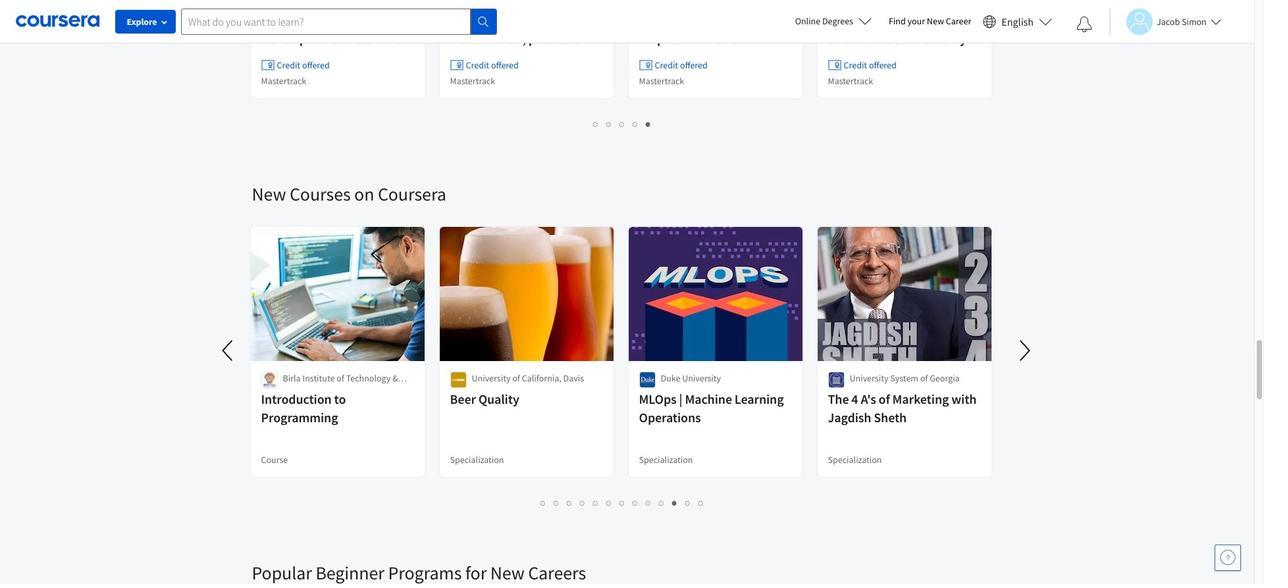 Task type: locate. For each thing, give the bounding box(es) containing it.
of right a's
[[879, 391, 890, 408]]

to
[[334, 391, 346, 408]]

1 horizontal spatial 3
[[620, 118, 625, 130]]

certificate
[[261, 49, 319, 65]]

0 horizontal spatial specialization
[[450, 454, 504, 466]]

0 vertical spatial 4 button
[[629, 117, 642, 132]]

of inside the 4 a's of marketing with jagdish sheth
[[879, 391, 890, 408]]

0 vertical spatial 2 button
[[603, 117, 616, 132]]

credit for software
[[844, 59, 867, 71]]

0 vertical spatial mastertrack®
[[339, 30, 413, 47]]

0 vertical spatial 3 button
[[616, 117, 629, 132]]

1 horizontal spatial 1 button
[[589, 117, 603, 132]]

mastertrack® down and
[[339, 30, 413, 47]]

georgia
[[930, 373, 960, 385]]

offered for mastertrack®
[[680, 59, 708, 71]]

specialization for beer quality
[[450, 454, 504, 466]]

1 mastertrack from the left
[[261, 75, 306, 87]]

specialization down operations
[[639, 454, 693, 466]]

specialization down jagdish
[[828, 454, 882, 466]]

2 horizontal spatial specialization
[[828, 454, 882, 466]]

credit for mastertrack®
[[655, 59, 678, 71]]

8 button
[[629, 496, 642, 511]]

credit down software
[[844, 59, 867, 71]]

2
[[606, 118, 612, 130], [554, 497, 559, 510]]

1 credit from the left
[[277, 59, 300, 71]]

7 button
[[616, 496, 629, 511]]

&
[[393, 373, 398, 385]]

1 vertical spatial 5
[[593, 497, 599, 510]]

1 vertical spatial 1 button
[[537, 496, 550, 511]]

12 button
[[682, 496, 696, 511]]

1 horizontal spatial 4 button
[[629, 117, 642, 132]]

3 button for the 2 button corresponding to right 5 button
[[616, 117, 629, 132]]

2 vertical spatial mastertrack®
[[828, 67, 902, 84]]

0 vertical spatial list
[[252, 117, 993, 132]]

1 vertical spatial new
[[252, 182, 286, 206]]

next slide image
[[1009, 335, 1041, 367]]

1 university from the left
[[472, 373, 511, 385]]

1 for the left 5 button
[[541, 497, 546, 510]]

0 vertical spatial 4
[[633, 118, 638, 130]]

1 offered from the left
[[302, 59, 330, 71]]

2 horizontal spatial university
[[850, 373, 889, 385]]

credit
[[277, 59, 300, 71], [466, 59, 489, 71], [655, 59, 678, 71], [844, 59, 867, 71]]

university of michigan image
[[261, 0, 278, 9]]

5 for the left 5 button
[[593, 497, 599, 510]]

0 horizontal spatial de
[[727, 12, 741, 28]]

1 horizontal spatial 4
[[633, 118, 638, 130]]

new courses on coursera
[[252, 182, 446, 206]]

previous slide image
[[212, 335, 244, 367]]

university up beer quality
[[472, 373, 511, 385]]

4 mastertrack from the left
[[828, 75, 873, 87]]

university for beer
[[472, 373, 511, 385]]

3 for right 5 button
[[620, 118, 625, 130]]

of left california,
[[512, 373, 520, 385]]

1 horizontal spatial university
[[682, 373, 721, 385]]

2 list from the top
[[252, 496, 993, 511]]

on
[[354, 182, 374, 206]]

mastertrack for sustainability and development mastertrack® certificate
[[261, 75, 306, 87]]

2 button
[[603, 117, 616, 132], [550, 496, 563, 511]]

0 vertical spatial 3
[[620, 118, 625, 130]]

of inside birla institute of technology & science, pilani
[[337, 373, 344, 385]]

0 horizontal spatial 4 button
[[576, 496, 589, 511]]

automatizada
[[880, 30, 957, 47]]

3 university from the left
[[850, 373, 889, 385]]

pilani
[[317, 386, 338, 398]]

beer quality
[[450, 391, 519, 408]]

10
[[659, 497, 670, 510]]

0 vertical spatial 5 button
[[642, 117, 655, 132]]

3 specialization from the left
[[828, 454, 882, 466]]

1 de from the left
[[727, 12, 741, 28]]

0 horizontal spatial certificado
[[696, 30, 758, 47]]

credit offered
[[277, 59, 330, 71], [466, 59, 519, 71], [655, 59, 708, 71], [844, 59, 897, 71]]

credit down universidad de los andes icon
[[466, 59, 489, 71]]

credit offered for certificate
[[277, 59, 330, 71]]

find your new career
[[889, 15, 971, 27]]

1 horizontal spatial 5 button
[[642, 117, 655, 132]]

4 for the left 5 button
[[580, 497, 585, 510]]

0 horizontal spatial new
[[252, 182, 286, 206]]

0 vertical spatial 1 button
[[589, 117, 603, 132]]

1 vertical spatial 4 button
[[576, 496, 589, 511]]

|
[[679, 391, 683, 408]]

de up y
[[962, 12, 976, 28]]

4
[[633, 118, 638, 130], [852, 391, 858, 408], [580, 497, 585, 510]]

2 de from the left
[[887, 12, 901, 28]]

duke university
[[661, 373, 721, 385]]

university of california, davis
[[472, 373, 584, 385]]

0 horizontal spatial university
[[472, 373, 511, 385]]

de right "administración"
[[727, 12, 741, 28]]

0 horizontal spatial 2
[[554, 497, 559, 510]]

certificado
[[696, 30, 758, 47], [851, 49, 913, 65]]

find your new career link
[[882, 13, 978, 30]]

certificado inside principios de ingeniería de software automatizada y ágil certificado mastertrack®
[[851, 49, 913, 65]]

2 button for the left 5 button
[[550, 496, 563, 511]]

2 inside new courses on coursera carousel element
[[554, 497, 559, 510]]

0 horizontal spatial 1 button
[[537, 496, 550, 511]]

1 horizontal spatial 5
[[646, 118, 651, 130]]

1 inside new courses on coursera carousel element
[[541, 497, 546, 510]]

9
[[646, 497, 651, 510]]

1 credit offered from the left
[[277, 59, 330, 71]]

3 button for the 2 button associated with the left 5 button
[[563, 496, 576, 511]]

new right your
[[927, 15, 944, 27]]

career
[[946, 15, 971, 27]]

credit down empresas
[[655, 59, 678, 71]]

mastertrack® down empresas
[[639, 49, 713, 65]]

5 inside new courses on coursera carousel element
[[593, 497, 599, 510]]

specialization down beer quality
[[450, 454, 504, 466]]

new left courses
[[252, 182, 286, 206]]

find
[[889, 15, 906, 27]]

0 horizontal spatial 3 button
[[563, 496, 576, 511]]

jagdish
[[828, 410, 871, 426]]

4 button for the left 5 button
[[576, 496, 589, 511]]

university up a's
[[850, 373, 889, 385]]

3 for the left 5 button
[[567, 497, 572, 510]]

3 credit from the left
[[655, 59, 678, 71]]

english
[[1002, 15, 1034, 28]]

list inside new courses on coursera carousel element
[[252, 496, 993, 511]]

of right system
[[920, 373, 928, 385]]

university up the machine
[[682, 373, 721, 385]]

0 horizontal spatial 5
[[593, 497, 599, 510]]

1 horizontal spatial 3 button
[[616, 117, 629, 132]]

1 button
[[589, 117, 603, 132], [537, 496, 550, 511]]

credit down the development
[[277, 59, 300, 71]]

None search field
[[181, 8, 497, 35]]

1 vertical spatial 1
[[541, 497, 546, 510]]

1 vertical spatial 3 button
[[563, 496, 576, 511]]

help center image
[[1220, 550, 1236, 566]]

new inside "find your new career" link
[[927, 15, 944, 27]]

0 vertical spatial 2
[[606, 118, 612, 130]]

1 vertical spatial 4
[[852, 391, 858, 408]]

1 vertical spatial 2 button
[[550, 496, 563, 511]]

1 horizontal spatial de
[[887, 12, 901, 28]]

0 horizontal spatial 3
[[567, 497, 572, 510]]

programming
[[261, 410, 338, 426]]

2 for the 2 button associated with the left 5 button
[[554, 497, 559, 510]]

2 offered from the left
[[491, 59, 519, 71]]

of
[[337, 373, 344, 385], [512, 373, 520, 385], [920, 373, 928, 385], [879, 391, 890, 408]]

3 credit offered from the left
[[655, 59, 708, 71]]

2 button for right 5 button
[[603, 117, 616, 132]]

birla institute of technology & science, pilani
[[283, 373, 398, 398]]

4 offered from the left
[[869, 59, 897, 71]]

courses
[[290, 182, 351, 206]]

1 vertical spatial 3
[[567, 497, 572, 510]]

1 horizontal spatial certificado
[[851, 49, 913, 65]]

0 horizontal spatial mastertrack®
[[339, 30, 413, 47]]

1 horizontal spatial 1
[[593, 118, 599, 130]]

of up pilani
[[337, 373, 344, 385]]

3 offered from the left
[[680, 59, 708, 71]]

3
[[620, 118, 625, 130], [567, 497, 572, 510]]

universidad de los andes image
[[450, 0, 467, 9]]

5 button
[[642, 117, 655, 132], [589, 496, 603, 511]]

degrees
[[822, 15, 853, 27]]

new
[[927, 15, 944, 27], [252, 182, 286, 206]]

10 11 12 13
[[659, 497, 709, 510]]

0 vertical spatial 5
[[646, 118, 651, 130]]

certificado down software
[[851, 49, 913, 65]]

certificado down "administración"
[[696, 30, 758, 47]]

0 vertical spatial 1
[[593, 118, 599, 130]]

0 horizontal spatial 4
[[580, 497, 585, 510]]

0 horizontal spatial 1
[[541, 497, 546, 510]]

1 specialization from the left
[[450, 454, 504, 466]]

1 list from the top
[[252, 117, 993, 132]]

0 horizontal spatial 5 button
[[589, 496, 603, 511]]

list
[[252, 117, 993, 132], [252, 496, 993, 511]]

0 vertical spatial certificado
[[696, 30, 758, 47]]

1 vertical spatial list
[[252, 496, 993, 511]]

2 credit from the left
[[466, 59, 489, 71]]

2 vertical spatial 4
[[580, 497, 585, 510]]

6
[[606, 497, 612, 510]]

credit offered for software
[[844, 59, 897, 71]]

2 horizontal spatial de
[[962, 12, 976, 28]]

1 horizontal spatial 2 button
[[603, 117, 616, 132]]

2 university from the left
[[682, 373, 721, 385]]

administración
[[639, 12, 724, 28]]

3 mastertrack from the left
[[639, 75, 684, 87]]

4 credit from the left
[[844, 59, 867, 71]]

specialization
[[450, 454, 504, 466], [639, 454, 693, 466], [828, 454, 882, 466]]

mastertrack
[[261, 75, 306, 87], [450, 75, 495, 87], [639, 75, 684, 87], [828, 75, 873, 87]]

4 credit offered from the left
[[844, 59, 897, 71]]

1 horizontal spatial 2
[[606, 118, 612, 130]]

3 inside new courses on coursera carousel element
[[567, 497, 572, 510]]

de
[[727, 12, 741, 28], [887, 12, 901, 28], [962, 12, 976, 28]]

1 vertical spatial 2
[[554, 497, 559, 510]]

2 horizontal spatial 4
[[852, 391, 858, 408]]

university
[[472, 373, 511, 385], [682, 373, 721, 385], [850, 373, 889, 385]]

1 vertical spatial mastertrack®
[[639, 49, 713, 65]]

1 horizontal spatial mastertrack®
[[639, 49, 713, 65]]

2 specialization from the left
[[639, 454, 693, 466]]

0 horizontal spatial 2 button
[[550, 496, 563, 511]]

5
[[646, 118, 651, 130], [593, 497, 599, 510]]

duke
[[661, 373, 680, 385]]

1 button for the 2 button corresponding to right 5 button
[[589, 117, 603, 132]]

de inside administración de empresas certificado mastertrack®
[[727, 12, 741, 28]]

marketing
[[893, 391, 949, 408]]

learning
[[735, 391, 784, 408]]

0 vertical spatial new
[[927, 15, 944, 27]]

specialization for mlops | machine learning operations
[[639, 454, 693, 466]]

the 4 a's of marketing with jagdish sheth
[[828, 391, 977, 426]]

mastertrack® down ágil
[[828, 67, 902, 84]]

administración de empresas certificado mastertrack®
[[639, 12, 758, 65]]

1 horizontal spatial new
[[927, 15, 944, 27]]

offered
[[302, 59, 330, 71], [491, 59, 519, 71], [680, 59, 708, 71], [869, 59, 897, 71]]

1 horizontal spatial specialization
[[639, 454, 693, 466]]

1 vertical spatial certificado
[[851, 49, 913, 65]]

9 button
[[642, 496, 655, 511]]

mastertrack® inside the sustainability and development mastertrack® certificate
[[339, 30, 413, 47]]

beer
[[450, 391, 476, 408]]

2 horizontal spatial mastertrack®
[[828, 67, 902, 84]]

university for the
[[850, 373, 889, 385]]

1 vertical spatial 5 button
[[589, 496, 603, 511]]

3 button
[[616, 117, 629, 132], [563, 496, 576, 511]]

certificado inside administración de empresas certificado mastertrack®
[[696, 30, 758, 47]]

de left your
[[887, 12, 901, 28]]



Task type: vqa. For each thing, say whether or not it's contained in the screenshot.


Task type: describe. For each thing, give the bounding box(es) containing it.
credit for certificate
[[277, 59, 300, 71]]

de for administración
[[727, 12, 741, 28]]

universidad de los andes image
[[828, 0, 845, 9]]

jacob simon button
[[1110, 8, 1221, 35]]

sustainability and development mastertrack® certificate
[[261, 12, 413, 65]]

jacob
[[1157, 15, 1180, 27]]

online degrees button
[[785, 7, 882, 36]]

6 button
[[603, 496, 616, 511]]

ingeniería
[[903, 12, 959, 28]]

10 button
[[655, 496, 670, 511]]

5 for right 5 button
[[646, 118, 651, 130]]

simon
[[1182, 15, 1207, 27]]

12
[[685, 497, 696, 510]]

mastertrack for principios de ingeniería de software automatizada y ágil certificado mastertrack®
[[828, 75, 873, 87]]

with
[[952, 391, 977, 408]]

course
[[261, 454, 288, 466]]

university system of georgia
[[850, 373, 960, 385]]

quality
[[478, 391, 519, 408]]

empresas
[[639, 30, 694, 47]]

new courses on coursera carousel element
[[212, 143, 1041, 522]]

the
[[828, 391, 849, 408]]

online
[[795, 15, 821, 27]]

What do you want to learn? text field
[[181, 8, 471, 35]]

software
[[828, 30, 877, 47]]

ágil
[[828, 49, 848, 65]]

jacob simon
[[1157, 15, 1207, 27]]

13
[[699, 497, 709, 510]]

1 for right 5 button
[[593, 118, 599, 130]]

machine
[[685, 391, 732, 408]]

11 button
[[668, 496, 683, 511]]

new inside new courses on coursera carousel element
[[252, 182, 286, 206]]

institute
[[303, 373, 335, 385]]

sheth
[[874, 410, 907, 426]]

your
[[908, 15, 925, 27]]

2 credit offered from the left
[[466, 59, 519, 71]]

8
[[633, 497, 638, 510]]

university system of georgia image
[[828, 372, 845, 389]]

sustainability
[[261, 12, 338, 28]]

3 de from the left
[[962, 12, 976, 28]]

credit offered for mastertrack®
[[655, 59, 708, 71]]

mlops | machine learning operations
[[639, 391, 784, 426]]

explore button
[[115, 10, 176, 34]]

mastertrack for administración de empresas certificado mastertrack®
[[639, 75, 684, 87]]

1 button for the 2 button associated with the left 5 button
[[537, 496, 550, 511]]

13 button
[[695, 496, 709, 511]]

davis
[[563, 373, 584, 385]]

explore
[[127, 16, 157, 28]]

2 for the 2 button corresponding to right 5 button
[[606, 118, 612, 130]]

de for principios
[[887, 12, 901, 28]]

university of california, davis image
[[450, 372, 467, 389]]

mlops
[[639, 391, 677, 408]]

7
[[620, 497, 625, 510]]

english button
[[978, 0, 1058, 43]]

development
[[261, 30, 337, 47]]

and
[[341, 12, 362, 28]]

coursera
[[378, 182, 446, 206]]

principios de ingeniería de software automatizada y ágil certificado mastertrack®
[[828, 12, 976, 84]]

birla institute of technology & science, pilani image
[[261, 372, 278, 389]]

online degrees
[[795, 15, 853, 27]]

introduction to programming
[[261, 391, 346, 426]]

show notifications image
[[1077, 16, 1092, 32]]

11
[[672, 497, 683, 510]]

technology
[[346, 373, 391, 385]]

4 for right 5 button
[[633, 118, 638, 130]]

duke university image
[[639, 372, 656, 389]]

system
[[890, 373, 919, 385]]

2 mastertrack from the left
[[450, 75, 495, 87]]

offered for software
[[869, 59, 897, 71]]

operations
[[639, 410, 701, 426]]

introduction
[[261, 391, 332, 408]]

principios
[[828, 12, 884, 28]]

mastertrack® inside administración de empresas certificado mastertrack®
[[639, 49, 713, 65]]

offered for certificate
[[302, 59, 330, 71]]

y
[[960, 30, 966, 47]]

universidad de palermo image
[[639, 0, 656, 9]]

a's
[[861, 391, 876, 408]]

birla
[[283, 373, 301, 385]]

4 button for right 5 button
[[629, 117, 642, 132]]

coursera image
[[16, 11, 99, 32]]

california,
[[522, 373, 562, 385]]

4 inside the 4 a's of marketing with jagdish sheth
[[852, 391, 858, 408]]

mastertrack® inside principios de ingeniería de software automatizada y ágil certificado mastertrack®
[[828, 67, 902, 84]]

specialization for the 4 a's of marketing with jagdish sheth
[[828, 454, 882, 466]]

science,
[[283, 386, 315, 398]]



